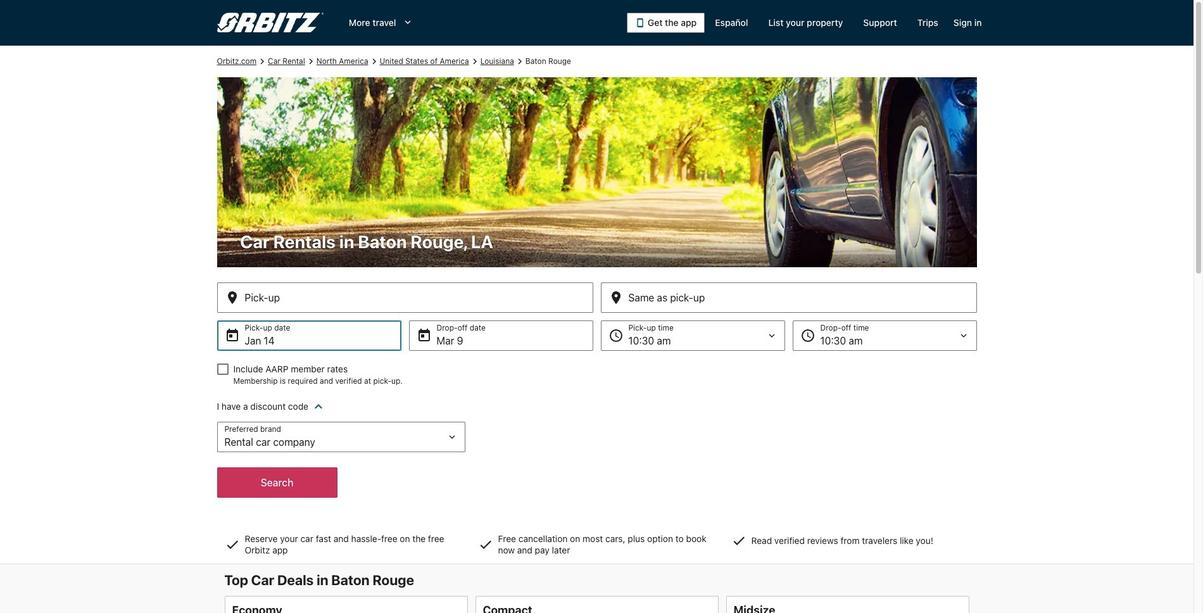 Task type: locate. For each thing, give the bounding box(es) containing it.
directional image
[[257, 56, 268, 67], [368, 56, 380, 67], [514, 56, 526, 67]]

0 horizontal spatial directional image
[[305, 56, 317, 67]]

1 horizontal spatial directional image
[[469, 56, 481, 67]]

main content
[[0, 46, 1194, 613]]

0 horizontal spatial directional image
[[257, 56, 268, 67]]

1 horizontal spatial directional image
[[368, 56, 380, 67]]

active image
[[311, 399, 326, 414]]

breadcrumbs region
[[0, 46, 1194, 564]]

directional image
[[305, 56, 317, 67], [469, 56, 481, 67]]

2 horizontal spatial directional image
[[514, 56, 526, 67]]



Task type: describe. For each thing, give the bounding box(es) containing it.
2 directional image from the left
[[469, 56, 481, 67]]

orbitz logo image
[[217, 13, 324, 33]]

2 directional image from the left
[[368, 56, 380, 67]]

3 directional image from the left
[[514, 56, 526, 67]]

download the app button image
[[635, 18, 645, 28]]

1 directional image from the left
[[305, 56, 317, 67]]

1 directional image from the left
[[257, 56, 268, 67]]



Task type: vqa. For each thing, say whether or not it's contained in the screenshot.
Miami Beach United States of America
no



